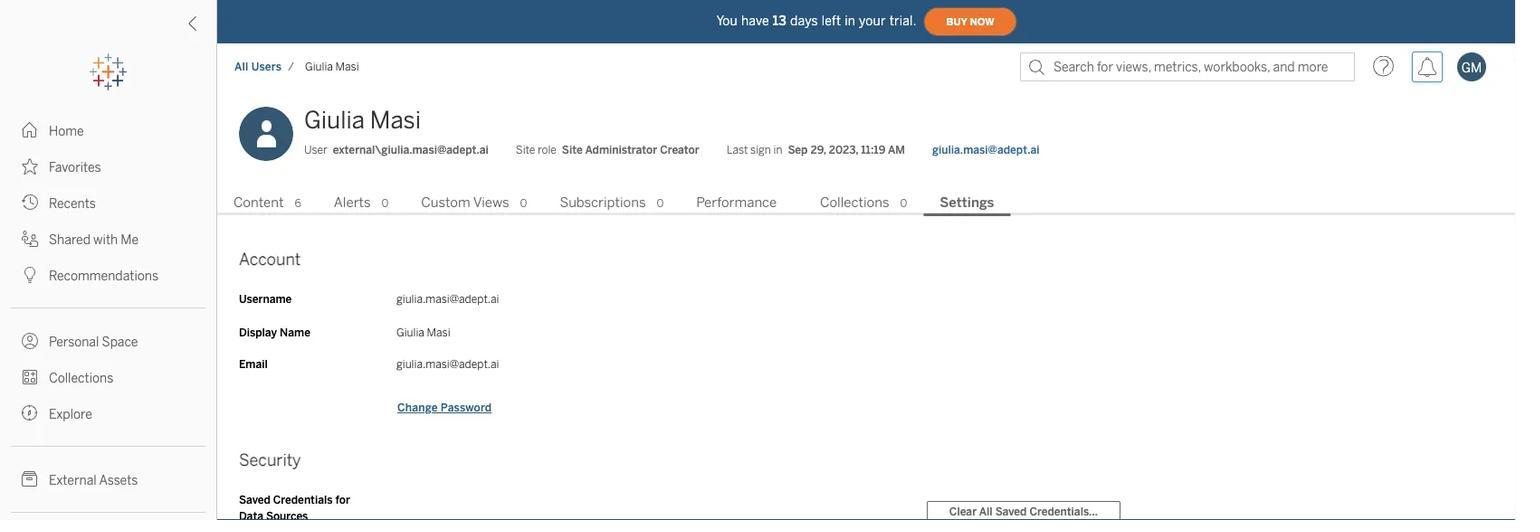 Task type: vqa. For each thing, say whether or not it's contained in the screenshot.
Global
no



Task type: locate. For each thing, give the bounding box(es) containing it.
2 horizontal spatial masi
[[427, 326, 450, 339]]

0 down the "creator"
[[657, 197, 664, 210]]

by text only_f5he34f image inside the shared with me link
[[22, 231, 38, 247]]

change
[[397, 401, 438, 414]]

1 horizontal spatial collections
[[820, 195, 889, 211]]

in
[[845, 13, 855, 28], [773, 143, 782, 157]]

shared with me link
[[0, 221, 216, 257]]

last
[[727, 143, 748, 157]]

0 down am
[[900, 197, 907, 210]]

buy now
[[946, 16, 994, 27]]

3 0 from the left
[[657, 197, 664, 210]]

0 vertical spatial giulia masi
[[305, 60, 359, 73]]

by text only_f5he34f image inside the explore link
[[22, 406, 38, 422]]

/
[[288, 60, 294, 73]]

by text only_f5he34f image left external on the bottom left of page
[[22, 472, 38, 488]]

users
[[251, 60, 282, 73]]

saved inside clear all saved credentials… button
[[995, 506, 1027, 519]]

1 vertical spatial collections
[[49, 371, 113, 386]]

0 horizontal spatial saved
[[239, 494, 270, 507]]

space
[[102, 334, 138, 349]]

by text only_f5he34f image left home
[[22, 122, 38, 138]]

by text only_f5he34f image down personal space link
[[22, 369, 38, 386]]

giulia.masi@adept.ai for email
[[396, 358, 499, 371]]

0 horizontal spatial collections
[[49, 371, 113, 386]]

username
[[239, 293, 292, 306]]

giulia
[[305, 60, 333, 73], [304, 106, 365, 134], [396, 326, 424, 339]]

3 by text only_f5he34f image from the top
[[22, 231, 38, 247]]

explore
[[49, 407, 92, 422]]

change password
[[397, 401, 492, 414]]

saved right the clear on the bottom
[[995, 506, 1027, 519]]

1 vertical spatial giulia.masi@adept.ai
[[396, 293, 499, 306]]

content
[[234, 195, 284, 211]]

giulia right /
[[305, 60, 333, 73]]

0 vertical spatial all
[[234, 60, 248, 73]]

2 0 from the left
[[520, 197, 527, 210]]

1 0 from the left
[[382, 197, 389, 210]]

0 horizontal spatial masi
[[335, 60, 359, 73]]

2 vertical spatial giulia
[[396, 326, 424, 339]]

1 by text only_f5he34f image from the top
[[22, 195, 38, 211]]

0 vertical spatial giulia.masi@adept.ai
[[932, 143, 1040, 157]]

masi
[[335, 60, 359, 73], [370, 106, 421, 134], [427, 326, 450, 339]]

by text only_f5he34f image left recents
[[22, 195, 38, 211]]

2 vertical spatial giulia.masi@adept.ai
[[396, 358, 499, 371]]

custom views
[[421, 195, 509, 211]]

giulia up "user"
[[304, 106, 365, 134]]

0 right views
[[520, 197, 527, 210]]

by text only_f5he34f image for recents
[[22, 195, 38, 211]]

0 right alerts
[[382, 197, 389, 210]]

clear
[[949, 506, 977, 519]]

navigation panel element
[[0, 54, 216, 520]]

by text only_f5he34f image for home
[[22, 122, 38, 138]]

for
[[335, 494, 350, 507]]

giulia.masi@adept.ai
[[932, 143, 1040, 157], [396, 293, 499, 306], [396, 358, 499, 371]]

0
[[382, 197, 389, 210], [520, 197, 527, 210], [657, 197, 664, 210], [900, 197, 907, 210]]

saved up data at the left bottom of the page
[[239, 494, 270, 507]]

left
[[822, 13, 841, 28]]

giulia up change
[[396, 326, 424, 339]]

1 horizontal spatial saved
[[995, 506, 1027, 519]]

collections down personal at left bottom
[[49, 371, 113, 386]]

explore link
[[0, 396, 216, 432]]

by text only_f5he34f image inside external assets link
[[22, 472, 38, 488]]

by text only_f5he34f image inside 'recommendations' link
[[22, 267, 38, 283]]

giulia masi right /
[[305, 60, 359, 73]]

administrator
[[585, 143, 657, 157]]

1 vertical spatial giulia masi
[[304, 106, 421, 134]]

all inside button
[[979, 506, 993, 519]]

your
[[859, 13, 886, 28]]

giulia masi up the user external\giulia.masi@adept.ai
[[304, 106, 421, 134]]

1 by text only_f5he34f image from the top
[[22, 122, 38, 138]]

sep
[[788, 143, 808, 157]]

home link
[[0, 112, 216, 148]]

collections inside 'link'
[[49, 371, 113, 386]]

you have 13 days left in your trial.
[[716, 13, 917, 28]]

site
[[516, 143, 535, 157], [562, 143, 583, 157]]

shared with me
[[49, 232, 139, 247]]

0 horizontal spatial in
[[773, 143, 782, 157]]

personal
[[49, 334, 99, 349]]

by text only_f5he34f image inside collections 'link'
[[22, 369, 38, 386]]

site right the role
[[562, 143, 583, 157]]

0 vertical spatial collections
[[820, 195, 889, 211]]

recommendations link
[[0, 257, 216, 293]]

by text only_f5he34f image for explore
[[22, 406, 38, 422]]

0 vertical spatial masi
[[335, 60, 359, 73]]

external assets
[[49, 473, 138, 488]]

by text only_f5he34f image
[[22, 195, 38, 211], [22, 267, 38, 283], [22, 333, 38, 349], [22, 369, 38, 386], [22, 406, 38, 422]]

by text only_f5he34f image left the explore
[[22, 406, 38, 422]]

by text only_f5he34f image left "shared"
[[22, 231, 38, 247]]

1 site from the left
[[516, 143, 535, 157]]

2 by text only_f5he34f image from the top
[[22, 158, 38, 175]]

4 0 from the left
[[900, 197, 907, 210]]

masi right /
[[335, 60, 359, 73]]

in right sign on the top
[[773, 143, 782, 157]]

masi up change password
[[427, 326, 450, 339]]

buy now button
[[924, 7, 1017, 36]]

0 vertical spatial in
[[845, 13, 855, 28]]

by text only_f5he34f image inside recents link
[[22, 195, 38, 211]]

1 horizontal spatial site
[[562, 143, 583, 157]]

0 horizontal spatial site
[[516, 143, 535, 157]]

giulia.masi@adept.ai link
[[932, 142, 1040, 158]]

have
[[741, 13, 769, 28]]

all right the clear on the bottom
[[979, 506, 993, 519]]

all left users
[[234, 60, 248, 73]]

all
[[234, 60, 248, 73], [979, 506, 993, 519]]

name
[[280, 326, 310, 339]]

days
[[790, 13, 818, 28]]

now
[[970, 16, 994, 27]]

display name
[[239, 326, 310, 339]]

3 by text only_f5he34f image from the top
[[22, 333, 38, 349]]

29,
[[811, 143, 826, 157]]

collections down 2023,
[[820, 195, 889, 211]]

13
[[773, 13, 787, 28]]

giulia masi up change
[[396, 326, 450, 339]]

account
[[239, 250, 301, 269]]

giulia masi
[[305, 60, 359, 73], [304, 106, 421, 134], [396, 326, 450, 339]]

4 by text only_f5he34f image from the top
[[22, 369, 38, 386]]

recents
[[49, 196, 96, 211]]

by text only_f5he34f image left recommendations
[[22, 267, 38, 283]]

password
[[441, 401, 492, 414]]

personal space
[[49, 334, 138, 349]]

by text only_f5he34f image left favorites
[[22, 158, 38, 175]]

1 vertical spatial all
[[979, 506, 993, 519]]

by text only_f5he34f image for collections
[[22, 369, 38, 386]]

by text only_f5he34f image
[[22, 122, 38, 138], [22, 158, 38, 175], [22, 231, 38, 247], [22, 472, 38, 488]]

sources
[[266, 510, 308, 520]]

collections
[[820, 195, 889, 211], [49, 371, 113, 386]]

1 horizontal spatial all
[[979, 506, 993, 519]]

clear all saved credentials…
[[949, 506, 1098, 519]]

by text only_f5he34f image inside personal space link
[[22, 333, 38, 349]]

site left the role
[[516, 143, 535, 157]]

0 for alerts
[[382, 197, 389, 210]]

0 for subscriptions
[[657, 197, 664, 210]]

in right left
[[845, 13, 855, 28]]

1 vertical spatial giulia
[[304, 106, 365, 134]]

giulia.masi@adept.ai for username
[[396, 293, 499, 306]]

site role site administrator creator
[[516, 143, 699, 157]]

1 horizontal spatial in
[[845, 13, 855, 28]]

4 by text only_f5he34f image from the top
[[22, 472, 38, 488]]

2 by text only_f5he34f image from the top
[[22, 267, 38, 283]]

1 horizontal spatial masi
[[370, 106, 421, 134]]

6
[[295, 197, 301, 210]]

by text only_f5he34f image for recommendations
[[22, 267, 38, 283]]

masi up the user external\giulia.masi@adept.ai
[[370, 106, 421, 134]]

by text only_f5he34f image for shared with me
[[22, 231, 38, 247]]

by text only_f5he34f image inside favorites link
[[22, 158, 38, 175]]

credentials
[[273, 494, 333, 507]]

trial.
[[889, 13, 917, 28]]

you
[[716, 13, 738, 28]]

saved
[[239, 494, 270, 507], [995, 506, 1027, 519]]

1 vertical spatial in
[[773, 143, 782, 157]]

2023,
[[829, 143, 858, 157]]

5 by text only_f5he34f image from the top
[[22, 406, 38, 422]]

collections inside sub-spaces tab list
[[820, 195, 889, 211]]

by text only_f5he34f image left personal at left bottom
[[22, 333, 38, 349]]

0 for custom views
[[520, 197, 527, 210]]

by text only_f5he34f image inside home link
[[22, 122, 38, 138]]



Task type: describe. For each thing, give the bounding box(es) containing it.
home
[[49, 124, 84, 138]]

personal space link
[[0, 323, 216, 359]]

custom
[[421, 195, 470, 211]]

external assets link
[[0, 462, 216, 498]]

credentials…
[[1030, 506, 1098, 519]]

change password link
[[396, 400, 493, 415]]

external
[[49, 473, 97, 488]]

recommendations
[[49, 268, 158, 283]]

by text only_f5he34f image for external assets
[[22, 472, 38, 488]]

display
[[239, 326, 277, 339]]

saved credentials for data sources
[[239, 494, 350, 520]]

11:19
[[861, 143, 885, 157]]

in inside giulia masi main content
[[773, 143, 782, 157]]

external\giulia.masi@adept.ai
[[333, 143, 489, 157]]

me
[[121, 232, 139, 247]]

sub-spaces tab list
[[217, 193, 1516, 216]]

0 for collections
[[900, 197, 907, 210]]

Search for views, metrics, workbooks, and more text field
[[1020, 52, 1355, 81]]

recents link
[[0, 185, 216, 221]]

0 vertical spatial giulia
[[305, 60, 333, 73]]

performance
[[696, 195, 777, 211]]

giulia masi main content
[[217, 91, 1516, 520]]

favorites link
[[0, 148, 216, 185]]

collections link
[[0, 359, 216, 396]]

user
[[304, 143, 327, 157]]

2 vertical spatial masi
[[427, 326, 450, 339]]

clear all saved credentials… button
[[927, 501, 1121, 520]]

data
[[239, 510, 263, 520]]

1 vertical spatial masi
[[370, 106, 421, 134]]

by text only_f5he34f image for favorites
[[22, 158, 38, 175]]

last sign in sep 29, 2023, 11:19 am
[[727, 143, 905, 157]]

settings
[[940, 195, 994, 211]]

saved inside saved credentials for data sources
[[239, 494, 270, 507]]

user external\giulia.masi@adept.ai
[[304, 143, 489, 157]]

giulia masi element
[[300, 60, 364, 73]]

2 vertical spatial giulia masi
[[396, 326, 450, 339]]

sign
[[750, 143, 771, 157]]

buy
[[946, 16, 967, 27]]

0 horizontal spatial all
[[234, 60, 248, 73]]

role
[[538, 143, 557, 157]]

favorites
[[49, 160, 101, 175]]

assets
[[99, 473, 138, 488]]

am
[[888, 143, 905, 157]]

2 site from the left
[[562, 143, 583, 157]]

shared
[[49, 232, 90, 247]]

views
[[473, 195, 509, 211]]

email
[[239, 358, 268, 371]]

security
[[239, 451, 301, 470]]

subscriptions
[[560, 195, 646, 211]]

main navigation. press the up and down arrow keys to access links. element
[[0, 112, 216, 520]]

with
[[93, 232, 118, 247]]

alerts
[[334, 195, 371, 211]]

all users link
[[234, 59, 283, 74]]

by text only_f5he34f image for personal space
[[22, 333, 38, 349]]

all users /
[[234, 60, 294, 73]]

creator
[[660, 143, 699, 157]]



